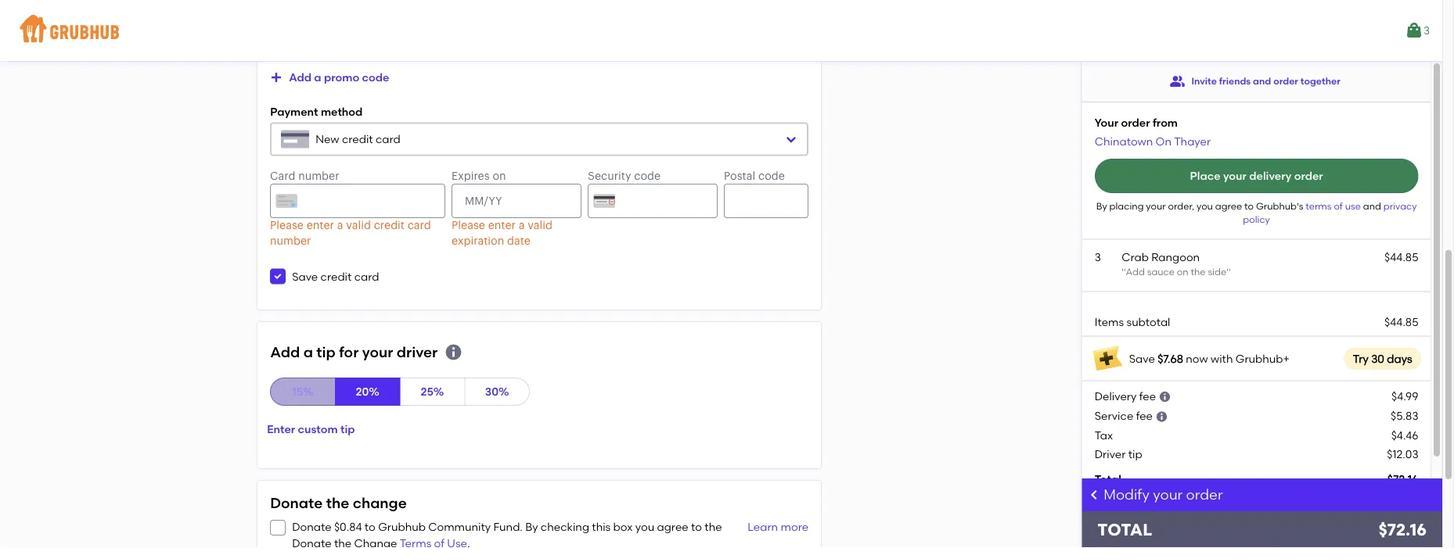 Task type: vqa. For each thing, say whether or not it's contained in the screenshot.
bottom and
yes



Task type: locate. For each thing, give the bounding box(es) containing it.
from
[[1153, 116, 1178, 129]]

by checking this box you agree to the donate the change
[[292, 521, 722, 549]]

$44.85
[[1385, 251, 1419, 264], [1385, 315, 1419, 329]]

you for box
[[636, 521, 655, 535]]

order
[[1274, 75, 1299, 87], [1121, 116, 1150, 129], [1294, 169, 1323, 183], [1187, 487, 1223, 504]]

the right on
[[1191, 266, 1206, 278]]

save
[[292, 270, 318, 283], [1129, 352, 1155, 366]]

0 vertical spatial agree
[[1215, 200, 1242, 212]]

agree inside by checking this box you agree to the donate the change
[[657, 521, 689, 535]]

delivery
[[1249, 169, 1292, 183]]

add up the 15%
[[270, 344, 300, 361]]

2 vertical spatial card
[[354, 270, 379, 283]]

you for order,
[[1197, 200, 1213, 212]]

2 vertical spatial a
[[304, 344, 313, 361]]

svg image inside add a promo code button
[[270, 71, 283, 84]]

and inside button
[[1253, 75, 1271, 87]]

add for add a gift card
[[289, 43, 312, 56]]

you
[[1197, 200, 1213, 212], [636, 521, 655, 535]]

chinatown on thayer link
[[1095, 135, 1211, 148]]

1 vertical spatial a
[[314, 71, 321, 84]]

change
[[354, 537, 397, 549]]

card right new
[[376, 133, 401, 146]]

1 vertical spatial you
[[636, 521, 655, 535]]

0 vertical spatial a
[[314, 43, 321, 56]]

svg image left modify
[[1089, 489, 1101, 502]]

you right box on the bottom
[[636, 521, 655, 535]]

1 vertical spatial by
[[526, 521, 538, 535]]

svg image
[[270, 71, 283, 84], [785, 133, 798, 146], [444, 343, 463, 362], [1159, 391, 1171, 404], [273, 524, 283, 533]]

add down add a gift card button
[[289, 71, 312, 84]]

0 vertical spatial $44.85
[[1385, 251, 1419, 264]]

you right order,
[[1197, 200, 1213, 212]]

tip
[[317, 344, 336, 361], [341, 423, 355, 436], [1129, 448, 1143, 461]]

donate $0.84 to grubhub community fund.
[[292, 521, 526, 535]]

1 horizontal spatial and
[[1363, 200, 1382, 212]]

2 vertical spatial svg image
[[1089, 489, 1101, 502]]

0 horizontal spatial you
[[636, 521, 655, 535]]

2 horizontal spatial tip
[[1129, 448, 1143, 461]]

15%
[[292, 386, 314, 399]]

method
[[321, 105, 363, 118]]

agree for grubhub's
[[1215, 200, 1242, 212]]

2 horizontal spatial svg image
[[1156, 411, 1168, 424]]

your right place
[[1223, 169, 1247, 183]]

by for placing
[[1096, 200, 1107, 212]]

0 horizontal spatial "
[[1122, 266, 1126, 278]]

add a tip for your driver
[[270, 344, 438, 361]]

by left placing
[[1096, 200, 1107, 212]]

by inside by checking this box you agree to the donate the change
[[526, 521, 538, 535]]

$0.84
[[334, 521, 362, 535]]

sauce
[[1147, 266, 1175, 278]]

this
[[592, 521, 611, 535]]

credit up for
[[321, 270, 352, 283]]

0 vertical spatial by
[[1096, 200, 1107, 212]]

2 vertical spatial tip
[[1129, 448, 1143, 461]]

0 horizontal spatial by
[[526, 521, 538, 535]]

tip inside button
[[341, 423, 355, 436]]

card right gift
[[345, 43, 370, 56]]

0 vertical spatial fee
[[1139, 390, 1156, 403]]

0 vertical spatial you
[[1197, 200, 1213, 212]]

2 horizontal spatial to
[[1245, 200, 1254, 212]]

items subtotal
[[1095, 315, 1171, 329]]

25% button
[[400, 378, 465, 406]]

card
[[345, 43, 370, 56], [376, 133, 401, 146], [354, 270, 379, 283]]

your
[[1223, 169, 1247, 183], [1146, 200, 1166, 212], [362, 344, 393, 361], [1154, 487, 1183, 504]]

terms of use link
[[1306, 200, 1363, 212]]

total up modify
[[1095, 473, 1122, 486]]

1 horizontal spatial you
[[1197, 200, 1213, 212]]

svg image left save credit card
[[273, 272, 283, 282]]

save for save $7.68 now with grubhub+
[[1129, 352, 1155, 366]]

20%
[[356, 386, 380, 399]]

$44.85 down privacy
[[1385, 251, 1419, 264]]

0 vertical spatial svg image
[[273, 272, 283, 282]]

0 vertical spatial and
[[1253, 75, 1271, 87]]

add inside $44.85 " add sauce on the side "
[[1126, 266, 1145, 278]]

25%
[[421, 386, 444, 399]]

0 horizontal spatial save
[[292, 270, 318, 283]]

crab
[[1122, 251, 1149, 264]]

try 30 days
[[1353, 352, 1413, 366]]

and right use
[[1363, 200, 1382, 212]]

1 horizontal spatial agree
[[1215, 200, 1242, 212]]

to up change
[[365, 521, 376, 535]]

" right on
[[1227, 266, 1231, 278]]

1 horizontal spatial by
[[1096, 200, 1107, 212]]

and right friends
[[1253, 75, 1271, 87]]

order up chinatown
[[1121, 116, 1150, 129]]

1 vertical spatial and
[[1363, 200, 1382, 212]]

fee up "service fee"
[[1139, 390, 1156, 403]]

0 vertical spatial 3
[[1424, 24, 1431, 37]]

to for donate
[[691, 521, 702, 535]]

a left promo
[[314, 71, 321, 84]]

donate
[[270, 495, 323, 512], [292, 521, 332, 535], [292, 537, 332, 549]]

svg image right "service fee"
[[1156, 411, 1168, 424]]

for
[[339, 344, 359, 361]]

agree right box on the bottom
[[657, 521, 689, 535]]

total
[[1095, 473, 1122, 486], [1098, 521, 1153, 541]]

new credit card
[[316, 133, 401, 146]]

credit right new
[[342, 133, 373, 146]]

a inside button
[[314, 71, 321, 84]]

$5.83
[[1391, 410, 1419, 423]]

0 horizontal spatial 3
[[1095, 251, 1101, 264]]

delivery fee
[[1095, 390, 1156, 403]]

fee down delivery fee
[[1136, 410, 1153, 423]]

card inside button
[[345, 43, 370, 56]]

driver
[[397, 344, 438, 361]]

order inside your order from chinatown on thayer
[[1121, 116, 1150, 129]]

1 vertical spatial tip
[[341, 423, 355, 436]]

1 horizontal spatial save
[[1129, 352, 1155, 366]]

try
[[1353, 352, 1369, 366]]

2 vertical spatial donate
[[292, 537, 332, 549]]

a
[[314, 43, 321, 56], [314, 71, 321, 84], [304, 344, 313, 361]]

learn more link
[[744, 520, 809, 549]]

1 horizontal spatial tip
[[341, 423, 355, 436]]

tip for custom
[[341, 423, 355, 436]]

code
[[362, 71, 389, 84]]

1 vertical spatial fee
[[1136, 410, 1153, 423]]

" down crab
[[1122, 266, 1126, 278]]

$44.85 inside $44.85 " add sauce on the side "
[[1385, 251, 1419, 264]]

tip left for
[[317, 344, 336, 361]]

order left together
[[1274, 75, 1299, 87]]

a up the 15%
[[304, 344, 313, 361]]

to for terms
[[1245, 200, 1254, 212]]

total down modify
[[1098, 521, 1153, 541]]

1 vertical spatial total
[[1098, 521, 1153, 541]]

0 vertical spatial save
[[292, 270, 318, 283]]

$44.85 for $44.85
[[1385, 315, 1419, 329]]

add
[[289, 43, 312, 56], [289, 71, 312, 84], [1126, 266, 1145, 278], [270, 344, 300, 361]]

terms
[[1306, 200, 1332, 212]]

card up the add a tip for your driver
[[354, 270, 379, 283]]

a inside button
[[314, 43, 321, 56]]

credit for save
[[321, 270, 352, 283]]

3
[[1424, 24, 1431, 37], [1095, 251, 1101, 264]]

0 vertical spatial card
[[345, 43, 370, 56]]

0 vertical spatial tip
[[317, 344, 336, 361]]

tip right custom
[[341, 423, 355, 436]]

1 vertical spatial credit
[[321, 270, 352, 283]]

svg image
[[273, 272, 283, 282], [1156, 411, 1168, 424], [1089, 489, 1101, 502]]

$72.16
[[1388, 473, 1419, 486], [1379, 521, 1427, 541]]

agree down place
[[1215, 200, 1242, 212]]

grubhub+
[[1236, 352, 1290, 366]]

agree
[[1215, 200, 1242, 212], [657, 521, 689, 535]]

card for save credit card
[[354, 270, 379, 283]]

1 vertical spatial $44.85
[[1385, 315, 1419, 329]]

to
[[1245, 200, 1254, 212], [365, 521, 376, 535], [691, 521, 702, 535]]

your right for
[[362, 344, 393, 361]]

enter custom tip button
[[261, 416, 361, 444]]

$12.03
[[1387, 448, 1419, 461]]

1 vertical spatial save
[[1129, 352, 1155, 366]]

tip right driver
[[1129, 448, 1143, 461]]

"
[[1122, 266, 1126, 278], [1227, 266, 1231, 278]]

more
[[781, 521, 809, 535]]

a left gift
[[314, 43, 321, 56]]

2 $44.85 from the top
[[1385, 315, 1419, 329]]

days
[[1387, 352, 1413, 366]]

0 vertical spatial credit
[[342, 133, 373, 146]]

1 horizontal spatial "
[[1227, 266, 1231, 278]]

by placing your order, you agree to grubhub's terms of use and
[[1096, 200, 1382, 212]]

1 vertical spatial donate
[[292, 521, 332, 535]]

0 vertical spatial donate
[[270, 495, 323, 512]]

to inside by checking this box you agree to the donate the change
[[691, 521, 702, 535]]

the
[[1191, 266, 1206, 278], [326, 495, 349, 512], [705, 521, 722, 535], [334, 537, 352, 549]]

add left gift
[[289, 43, 312, 56]]

custom
[[298, 423, 338, 436]]

save for save credit card
[[292, 270, 318, 283]]

add a gift card
[[289, 43, 370, 56]]

learn more
[[748, 521, 809, 535]]

0 horizontal spatial agree
[[657, 521, 689, 535]]

credit
[[342, 133, 373, 146], [321, 270, 352, 283]]

the up $0.84
[[326, 495, 349, 512]]

add inside button
[[289, 43, 312, 56]]

0 horizontal spatial tip
[[317, 344, 336, 361]]

$44.85 up the days
[[1385, 315, 1419, 329]]

1 vertical spatial $72.16
[[1379, 521, 1427, 541]]

1 vertical spatial card
[[376, 133, 401, 146]]

1 vertical spatial 3
[[1095, 251, 1101, 264]]

people icon image
[[1170, 74, 1185, 89]]

to left learn
[[691, 521, 702, 535]]

15% button
[[270, 378, 336, 406]]

credit for new
[[342, 133, 373, 146]]

0 horizontal spatial and
[[1253, 75, 1271, 87]]

modify
[[1104, 487, 1150, 504]]

you inside by checking this box you agree to the donate the change
[[636, 521, 655, 535]]

service fee
[[1095, 410, 1153, 423]]

to up 'policy'
[[1245, 200, 1254, 212]]

add down crab
[[1126, 266, 1145, 278]]

together
[[1301, 75, 1341, 87]]

$44.85 for $44.85 " add sauce on the side "
[[1385, 251, 1419, 264]]

place
[[1190, 169, 1221, 183]]

1 horizontal spatial to
[[691, 521, 702, 535]]

add inside button
[[289, 71, 312, 84]]

items
[[1095, 315, 1124, 329]]

your left order,
[[1146, 200, 1166, 212]]

by right fund.
[[526, 521, 538, 535]]

1 horizontal spatial 3
[[1424, 24, 1431, 37]]

grubhub
[[378, 521, 426, 535]]

box
[[614, 521, 633, 535]]

1 $44.85 from the top
[[1385, 251, 1419, 264]]

fee
[[1139, 390, 1156, 403], [1136, 410, 1153, 423]]

1 vertical spatial agree
[[657, 521, 689, 535]]

order up terms
[[1294, 169, 1323, 183]]



Task type: describe. For each thing, give the bounding box(es) containing it.
agree for the
[[657, 521, 689, 535]]

on
[[1177, 266, 1189, 278]]

community
[[428, 521, 491, 535]]

save credit card
[[292, 270, 379, 283]]

order right modify
[[1187, 487, 1223, 504]]

donate the change
[[270, 495, 407, 512]]

$4.46
[[1391, 429, 1419, 442]]

delivery
[[1095, 390, 1137, 403]]

privacy policy link
[[1243, 200, 1417, 225]]

place your delivery order
[[1190, 169, 1323, 183]]

add a promo code
[[289, 71, 389, 84]]

20% button
[[335, 378, 401, 406]]

donate for donate the change
[[270, 495, 323, 512]]

30% button
[[465, 378, 530, 406]]

of
[[1334, 200, 1343, 212]]

a for tip
[[304, 344, 313, 361]]

donate inside by checking this box you agree to the donate the change
[[292, 537, 332, 549]]

crab rangoon
[[1122, 251, 1200, 264]]

invite friends and order together
[[1192, 75, 1341, 87]]

fee for service fee
[[1136, 410, 1153, 423]]

0 horizontal spatial to
[[365, 521, 376, 535]]

your order from chinatown on thayer
[[1095, 116, 1211, 148]]

1 horizontal spatial svg image
[[1089, 489, 1101, 502]]

side
[[1208, 266, 1227, 278]]

your right modify
[[1154, 487, 1183, 504]]

save $7.68 now with grubhub+
[[1129, 352, 1290, 366]]

grubhub's
[[1256, 200, 1304, 212]]

the left learn
[[705, 521, 722, 535]]

fund.
[[494, 521, 523, 535]]

driver tip
[[1095, 448, 1143, 461]]

$7.68
[[1158, 352, 1183, 366]]

your
[[1095, 116, 1119, 129]]

privacy
[[1384, 200, 1417, 212]]

gift
[[324, 43, 342, 56]]

invite friends and order together button
[[1170, 67, 1341, 96]]

policy
[[1243, 214, 1270, 225]]

tip for a
[[317, 344, 336, 361]]

with
[[1211, 352, 1233, 366]]

driver
[[1095, 448, 1126, 461]]

1 vertical spatial svg image
[[1156, 411, 1168, 424]]

add a gift card button
[[270, 35, 370, 63]]

enter custom tip
[[267, 423, 355, 436]]

main navigation navigation
[[0, 0, 1443, 61]]

your inside button
[[1223, 169, 1247, 183]]

order,
[[1168, 200, 1195, 212]]

the down $0.84
[[334, 537, 352, 549]]

thayer
[[1174, 135, 1211, 148]]

change
[[353, 495, 407, 512]]

donate for donate $0.84 to grubhub community fund.
[[292, 521, 332, 535]]

on
[[1156, 135, 1172, 148]]

placing
[[1110, 200, 1144, 212]]

the inside $44.85 " add sauce on the side "
[[1191, 266, 1206, 278]]

0 vertical spatial $72.16
[[1388, 473, 1419, 486]]

checking
[[541, 521, 590, 535]]

privacy policy
[[1243, 200, 1417, 225]]

learn
[[748, 521, 778, 535]]

rangoon
[[1152, 251, 1200, 264]]

3 button
[[1405, 16, 1431, 45]]

service
[[1095, 410, 1134, 423]]

friends
[[1219, 75, 1251, 87]]

add a promo code button
[[270, 63, 389, 92]]

payment method
[[270, 105, 363, 118]]

add for add a promo code
[[289, 71, 312, 84]]

1 " from the left
[[1122, 266, 1126, 278]]

use
[[1345, 200, 1361, 212]]

a for promo
[[314, 71, 321, 84]]

30
[[1372, 352, 1385, 366]]

invite
[[1192, 75, 1217, 87]]

2 " from the left
[[1227, 266, 1231, 278]]

fee for delivery fee
[[1139, 390, 1156, 403]]

promo
[[324, 71, 359, 84]]

by for checking
[[526, 521, 538, 535]]

3 inside 3 button
[[1424, 24, 1431, 37]]

new
[[316, 133, 339, 146]]

add for add a tip for your driver
[[270, 344, 300, 361]]

0 horizontal spatial svg image
[[273, 272, 283, 282]]

$4.99
[[1392, 390, 1419, 403]]

modify your order
[[1104, 487, 1223, 504]]

0 vertical spatial total
[[1095, 473, 1122, 486]]

payment
[[270, 105, 318, 118]]

a for gift
[[314, 43, 321, 56]]

tax
[[1095, 429, 1113, 442]]

enter
[[267, 423, 295, 436]]

chinatown
[[1095, 135, 1153, 148]]

subscription badge image
[[1092, 343, 1123, 375]]

$44.85 " add sauce on the side "
[[1122, 251, 1419, 278]]

30%
[[485, 386, 509, 399]]

card for new credit card
[[376, 133, 401, 146]]

subtotal
[[1127, 315, 1171, 329]]

now
[[1186, 352, 1208, 366]]



